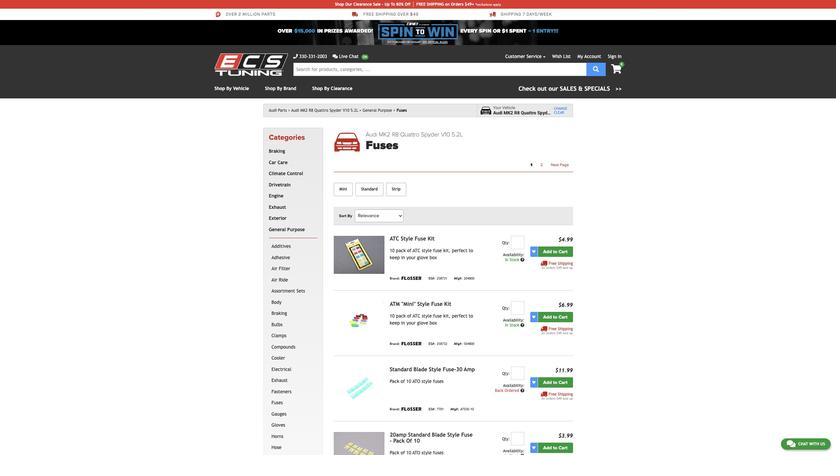 Task type: locate. For each thing, give the bounding box(es) containing it.
1
[[533, 28, 535, 34], [531, 163, 533, 167]]

of for style
[[407, 248, 412, 253]]

3 es#: from the top
[[429, 408, 436, 412]]

2 left million
[[239, 12, 241, 17]]

in down atc style fuse kit
[[401, 255, 405, 260]]

0 horizontal spatial v10
[[343, 108, 350, 113]]

add to cart button for $3.99
[[538, 443, 573, 453]]

3 add from the top
[[544, 380, 552, 386]]

1 left 2 link
[[531, 163, 533, 167]]

pack for "mini"
[[396, 314, 406, 319]]

2 glove from the top
[[417, 321, 428, 326]]

2 inside paginated product list navigation navigation
[[541, 163, 543, 167]]

style for kit
[[422, 248, 432, 253]]

style right ato
[[422, 379, 432, 384]]

0 vertical spatial flosser - corporate logo image
[[402, 276, 422, 280]]

over for over $15,000 in prizes
[[278, 28, 292, 34]]

1 horizontal spatial mk2
[[379, 131, 391, 138]]

audi for audi mk2 r8 quattro spyder v10 5.2l
[[292, 108, 299, 113]]

1 glove from the top
[[417, 255, 428, 260]]

1 fuse from the top
[[433, 248, 442, 253]]

1 vertical spatial kit,
[[444, 314, 451, 319]]

atc for "mini"
[[413, 314, 421, 319]]

electrical link
[[270, 364, 316, 376]]

1 question circle image from the top
[[521, 324, 525, 328]]

back ordered
[[495, 389, 521, 393]]

2 horizontal spatial fuse
[[462, 432, 473, 438]]

2 horizontal spatial quattro
[[521, 110, 537, 116]]

add to cart down the $3.99
[[544, 445, 568, 451]]

of down "mini"
[[407, 314, 412, 319]]

1 es#: from the top
[[429, 277, 436, 281]]

0 horizontal spatial general purpose link
[[268, 224, 316, 236]]

mk2 inside audi mk2 r8 quattro spyder v10 5.2l fuses
[[379, 131, 391, 138]]

0 vertical spatial 2
[[239, 12, 241, 17]]

fuse for fuse
[[433, 314, 442, 319]]

every spin or $1 spent = 1 entry!!!
[[461, 28, 559, 34]]

cart
[[559, 249, 568, 255], [559, 315, 568, 320], [559, 380, 568, 386], [559, 445, 568, 451]]

control
[[287, 171, 303, 176]]

2 horizontal spatial mk2
[[504, 110, 513, 116]]

atc for style
[[413, 248, 421, 253]]

2 add to cart button from the top
[[538, 312, 573, 323]]

1 add to cart button from the top
[[538, 247, 573, 257]]

1 vertical spatial braking link
[[270, 308, 316, 320]]

car care link
[[268, 157, 316, 168]]

pack left ato
[[390, 379, 400, 384]]

add to cart button down $4.99
[[538, 247, 573, 257]]

cart for $6.99
[[559, 315, 568, 320]]

perfect up mfg#: 504800 on the right
[[452, 314, 468, 319]]

vehicle right your
[[503, 105, 516, 110]]

1 vertical spatial es#:
[[429, 342, 436, 346]]

shipping down $4.99
[[558, 261, 573, 266]]

2 vertical spatial of
[[401, 379, 405, 384]]

audi parts
[[269, 108, 287, 113]]

by right sort
[[348, 214, 352, 218]]

in stock
[[505, 258, 521, 262], [505, 323, 521, 328]]

mfg#: left at030-
[[451, 408, 459, 412]]

free shipping on orders $49 and up down $11.99
[[542, 392, 573, 401]]

r8
[[309, 108, 313, 113], [515, 110, 520, 116], [392, 131, 399, 138]]

keep down atm
[[390, 321, 400, 326]]

your for style
[[407, 255, 416, 260]]

0 horizontal spatial 5.2l
[[351, 108, 358, 113]]

pack
[[390, 379, 400, 384], [394, 438, 405, 444]]

your for "mini"
[[407, 321, 416, 326]]

10 pack of atc style fuse kit, perfect to keep in your glove box down atm "mini" style fuse kit link
[[390, 314, 473, 326]]

clear
[[554, 111, 565, 115]]

2 vertical spatial standard
[[408, 432, 431, 438]]

0 horizontal spatial quattro
[[315, 108, 329, 113]]

change link
[[554, 107, 568, 111]]

vehicle down ecs tuning image
[[233, 86, 249, 91]]

purpose inside category navigation element
[[287, 227, 305, 232]]

free inside 'link'
[[364, 12, 375, 17]]

by down ecs tuning image
[[227, 86, 232, 91]]

3 flosser - corporate logo image from the top
[[402, 407, 422, 411]]

shipping down $6.99 on the right bottom of page
[[558, 327, 573, 332]]

1 vertical spatial fuse
[[433, 314, 442, 319]]

5.2l inside audi mk2 r8 quattro spyder v10 5.2l fuses
[[452, 131, 463, 138]]

over for over 2 million parts
[[226, 12, 237, 17]]

adhesive
[[272, 255, 290, 260]]

1 add to wish list image from the top
[[533, 316, 536, 319]]

0 vertical spatial fuse
[[433, 248, 442, 253]]

braking link up the bulbs
[[270, 308, 316, 320]]

0 horizontal spatial spyder
[[330, 108, 342, 113]]

3 free shipping on orders $49 and up from the top
[[542, 392, 573, 401]]

glove down atm "mini" style fuse kit link
[[417, 321, 428, 326]]

style inside 20amp standard blade style fuse - pack of 10
[[448, 432, 460, 438]]

add to cart
[[544, 249, 568, 255], [544, 315, 568, 320], [544, 380, 568, 386], [544, 445, 568, 451]]

1 vertical spatial air
[[272, 277, 278, 283]]

cart down the $3.99
[[559, 445, 568, 451]]

0 vertical spatial -
[[382, 2, 384, 7]]

audi parts link
[[269, 108, 290, 113]]

1 kit, from the top
[[444, 248, 451, 253]]

up
[[385, 2, 390, 7]]

mfg#: left 204800
[[454, 277, 463, 281]]

1 add to cart from the top
[[544, 249, 568, 255]]

2 horizontal spatial spyder
[[538, 110, 552, 116]]

free shipping on orders $49 and up for $4.99
[[542, 261, 573, 270]]

2 cart from the top
[[559, 315, 568, 320]]

kit, up 258732
[[444, 314, 451, 319]]

up down $4.99
[[570, 266, 573, 270]]

0 vertical spatial purpose
[[378, 108, 392, 113]]

0 vertical spatial keep
[[390, 255, 400, 260]]

over
[[226, 12, 237, 17], [278, 28, 292, 34]]

style
[[401, 236, 413, 242], [418, 301, 430, 308], [429, 367, 442, 373], [448, 432, 460, 438]]

mfg#: for kit
[[454, 342, 463, 346]]

2 availability: from the top
[[503, 318, 525, 323]]

shipping
[[376, 12, 396, 17]]

1 vertical spatial pack
[[394, 438, 405, 444]]

1 flosser - corporate logo image from the top
[[402, 276, 422, 280]]

ecs tuning 'spin to win' contest logo image
[[379, 23, 458, 39]]

1 vertical spatial in stock
[[505, 323, 521, 328]]

10 pack of atc style fuse kit, perfect to keep in your glove box
[[390, 248, 473, 260], [390, 314, 473, 326]]

0 vertical spatial standard
[[361, 187, 378, 192]]

2 air from the top
[[272, 277, 278, 283]]

fuse down atc style fuse kit link
[[433, 248, 442, 253]]

air for air ride
[[272, 277, 278, 283]]

apply
[[493, 3, 501, 6]]

0 vertical spatial braking
[[269, 149, 285, 154]]

ride
[[279, 277, 288, 283]]

general purpose link
[[363, 108, 396, 113], [268, 224, 316, 236]]

2 brand: from the top
[[390, 342, 400, 346]]

clearance up audi mk2 r8 quattro spyder v10 5.2l link
[[331, 86, 353, 91]]

add to cart down $6.99 on the right bottom of page
[[544, 315, 568, 320]]

2 your from the top
[[407, 321, 416, 326]]

brand: for atm
[[390, 342, 400, 346]]

$49 right over at top
[[410, 12, 419, 17]]

2 vertical spatial add to wish list image
[[533, 447, 536, 450]]

3 add to wish list image from the top
[[533, 447, 536, 450]]

1 add from the top
[[544, 249, 552, 255]]

0 vertical spatial air
[[272, 266, 278, 272]]

add to cart button down the $3.99
[[538, 443, 573, 453]]

exhaust link up exterior
[[268, 202, 316, 213]]

exterior
[[269, 216, 287, 221]]

perfect up mfg#: 204800
[[452, 248, 468, 253]]

0 vertical spatial of
[[407, 248, 412, 253]]

glove down atc style fuse kit link
[[417, 255, 428, 260]]

es#: left 258732
[[429, 342, 436, 346]]

0 vertical spatial in
[[317, 28, 323, 34]]

audi
[[269, 108, 277, 113], [292, 108, 299, 113], [494, 110, 503, 116], [366, 131, 378, 138]]

add to cart button down $6.99 on the right bottom of page
[[538, 312, 573, 323]]

pack left the of on the left bottom of page
[[394, 438, 405, 444]]

1 right =
[[533, 28, 535, 34]]

clearance for by
[[331, 86, 353, 91]]

- left up
[[382, 2, 384, 7]]

1 in stock from the top
[[505, 258, 521, 262]]

0 vertical spatial perfect
[[452, 248, 468, 253]]

"mini"
[[402, 301, 416, 308]]

climate control
[[269, 171, 303, 176]]

customer
[[506, 54, 526, 59]]

1 horizontal spatial blade
[[432, 432, 446, 438]]

atc style fuse kit link
[[390, 236, 435, 242]]

2 kit, from the top
[[444, 314, 451, 319]]

shop
[[335, 2, 344, 7], [215, 86, 225, 91], [265, 86, 276, 91], [312, 86, 323, 91]]

1 orders from the top
[[546, 266, 556, 270]]

no
[[388, 41, 392, 44]]

1 vertical spatial blade
[[432, 432, 446, 438]]

v10 for audi mk2 r8 quattro spyder v10 5.2l
[[343, 108, 350, 113]]

1 style from the top
[[422, 248, 432, 253]]

0 vertical spatial and
[[563, 266, 569, 270]]

audi for audi mk2 r8 quattro spyder v10 5.2l fuses
[[366, 131, 378, 138]]

box up "es#: 258731"
[[430, 255, 437, 260]]

free shipping on orders $49 and up down $4.99
[[542, 261, 573, 270]]

standard blade style fuse-30 amp
[[390, 367, 475, 373]]

by
[[227, 86, 232, 91], [277, 86, 282, 91], [324, 86, 330, 91], [348, 214, 352, 218]]

phone image
[[293, 54, 298, 59]]

10 down atc style fuse kit
[[390, 248, 395, 253]]

$49 down $11.99
[[557, 397, 562, 401]]

and
[[563, 266, 569, 270], [563, 332, 569, 335], [563, 397, 569, 401]]

customer service
[[506, 54, 542, 59]]

kit,
[[444, 248, 451, 253], [444, 314, 451, 319]]

4 add from the top
[[544, 445, 552, 451]]

add to wish list image
[[533, 250, 536, 254]]

2 free shipping on orders $49 and up from the top
[[542, 327, 573, 335]]

standard up pack of 10 ato style fuses
[[390, 367, 412, 373]]

2 vertical spatial style
[[422, 379, 432, 384]]

1 horizontal spatial spyder
[[421, 131, 440, 138]]

add to cart for $6.99
[[544, 315, 568, 320]]

1 vertical spatial add to wish list image
[[533, 381, 536, 384]]

0 vertical spatial question circle image
[[521, 324, 525, 328]]

standard for standard blade style fuse-30 amp
[[390, 367, 412, 373]]

0 vertical spatial over
[[226, 12, 237, 17]]

free for standard blade style fuse-30 amp
[[549, 392, 557, 397]]

qty: for $4.99
[[502, 241, 510, 245]]

1 vertical spatial keep
[[390, 321, 400, 326]]

1 vertical spatial glove
[[417, 321, 428, 326]]

1 horizontal spatial 5.2l
[[452, 131, 463, 138]]

exhaust link up "fasteners"
[[270, 376, 316, 387]]

1 horizontal spatial 2
[[541, 163, 543, 167]]

1 vertical spatial and
[[563, 332, 569, 335]]

your down atc style fuse kit
[[407, 255, 416, 260]]

0 horizontal spatial blade
[[414, 367, 428, 373]]

flosser - corporate logo image left 'es#: 258732'
[[402, 342, 422, 346]]

and for $6.99
[[563, 332, 569, 335]]

1 vertical spatial vehicle
[[503, 105, 516, 110]]

1 vertical spatial flosser - corporate logo image
[[402, 342, 422, 346]]

1 brand: from the top
[[390, 277, 400, 281]]

add to cart down $11.99
[[544, 380, 568, 386]]

exhaust up exterior
[[269, 205, 286, 210]]

rules
[[440, 41, 448, 44]]

ecs tuning image
[[215, 53, 288, 76]]

add for $6.99
[[544, 315, 552, 320]]

1 stock from the top
[[510, 258, 520, 262]]

add to cart button down $11.99
[[538, 378, 573, 388]]

shop for shop by clearance
[[312, 86, 323, 91]]

1 vertical spatial in
[[401, 255, 405, 260]]

braking up the bulbs
[[272, 311, 287, 316]]

258731
[[437, 277, 448, 281]]

comments image
[[787, 440, 796, 448]]

over left million
[[226, 12, 237, 17]]

sign in
[[608, 54, 622, 59]]

up down $6.99 on the right bottom of page
[[570, 332, 573, 335]]

1 vertical spatial orders
[[546, 332, 556, 335]]

style down atm "mini" style fuse kit link
[[422, 314, 432, 319]]

2 flosser - corporate logo image from the top
[[402, 342, 422, 346]]

of left ato
[[401, 379, 405, 384]]

1 vertical spatial -
[[390, 438, 392, 444]]

in left prizes at the top left
[[317, 28, 323, 34]]

and down $6.99 on the right bottom of page
[[563, 332, 569, 335]]

0 vertical spatial stock
[[510, 258, 520, 262]]

1 vertical spatial question circle image
[[521, 454, 525, 456]]

cart down $6.99 on the right bottom of page
[[559, 315, 568, 320]]

0 horizontal spatial over
[[226, 12, 237, 17]]

cart down $11.99
[[559, 380, 568, 386]]

1 cart from the top
[[559, 249, 568, 255]]

10 pack of atc style fuse kit, perfect to keep in your glove box down atc style fuse kit link
[[390, 248, 473, 260]]

1 vertical spatial question circle image
[[521, 389, 525, 393]]

3 style from the top
[[422, 379, 432, 384]]

kit, up the 258731 on the bottom
[[444, 248, 451, 253]]

sign
[[608, 54, 617, 59]]

es#: left the 258731 on the bottom
[[429, 277, 436, 281]]

shop by vehicle link
[[215, 86, 249, 91]]

of down atc style fuse kit
[[407, 248, 412, 253]]

1 horizontal spatial -
[[390, 438, 392, 444]]

shop by brand
[[265, 86, 296, 91]]

and down $11.99
[[563, 397, 569, 401]]

box for kit
[[430, 255, 437, 260]]

atm "mini" style fuse kit link
[[390, 301, 452, 308]]

v10 inside your vehicle audi mk2 r8 quattro spyder v10 5.2l
[[553, 110, 561, 116]]

qty: for $6.99
[[502, 306, 510, 311]]

2 link
[[537, 161, 547, 169]]

2 orders from the top
[[546, 332, 556, 335]]

shipping
[[501, 12, 522, 17], [558, 261, 573, 266], [558, 327, 573, 332], [558, 392, 573, 397]]

quattro for audi mk2 r8 quattro spyder v10 5.2l fuses
[[401, 131, 420, 138]]

0 horizontal spatial clearance
[[331, 86, 353, 91]]

1 free shipping on orders $49 and up from the top
[[542, 261, 573, 270]]

bulbs link
[[270, 320, 316, 331]]

3 cart from the top
[[559, 380, 568, 386]]

3 qty: from the top
[[502, 372, 510, 376]]

spin
[[479, 28, 492, 34]]

standard right 20amp
[[408, 432, 431, 438]]

1 keep from the top
[[390, 255, 400, 260]]

1 air from the top
[[272, 266, 278, 272]]

2 10 pack of atc style fuse kit, perfect to keep in your glove box from the top
[[390, 314, 473, 326]]

r8 inside your vehicle audi mk2 r8 quattro spyder v10 5.2l
[[515, 110, 520, 116]]

4 add to cart button from the top
[[538, 443, 573, 453]]

2 perfect from the top
[[452, 314, 468, 319]]

free shipping on orders $49 and up for $6.99
[[542, 327, 573, 335]]

my account
[[578, 54, 602, 59]]

in for $6.99
[[505, 323, 509, 328]]

blade up pack of 10 ato style fuses
[[414, 367, 428, 373]]

2 vertical spatial mfg#:
[[451, 408, 459, 412]]

up down $11.99
[[570, 397, 573, 401]]

2 question circle image from the top
[[521, 389, 525, 393]]

2 style from the top
[[422, 314, 432, 319]]

in for $4.99
[[505, 258, 509, 262]]

audi inside audi mk2 r8 quattro spyder v10 5.2l fuses
[[366, 131, 378, 138]]

add to cart for $4.99
[[544, 249, 568, 255]]

fasteners link
[[270, 387, 316, 398]]

on for $11.99
[[542, 397, 545, 401]]

1 qty: from the top
[[502, 241, 510, 245]]

1 vertical spatial in
[[505, 258, 509, 262]]

1 vertical spatial pack
[[396, 314, 406, 319]]

assortment sets link
[[270, 286, 316, 297]]

add to cart button for $6.99
[[538, 312, 573, 323]]

mini
[[340, 187, 347, 192]]

10 inside 20amp standard blade style fuse - pack of 10
[[414, 438, 420, 444]]

10 right the of on the left bottom of page
[[414, 438, 420, 444]]

3 orders from the top
[[546, 397, 556, 401]]

air left 'ride'
[[272, 277, 278, 283]]

2 right 1 link
[[541, 163, 543, 167]]

chat left with
[[799, 442, 809, 447]]

categories
[[269, 133, 305, 142]]

10 pack of atc style fuse kit, perfect to keep in your glove box for kit
[[390, 248, 473, 260]]

2 box from the top
[[430, 321, 437, 326]]

clamps
[[272, 333, 287, 339]]

by left brand
[[277, 86, 282, 91]]

4 cart from the top
[[559, 445, 568, 451]]

20amp standard blade style fuse - pack of 10 link
[[390, 432, 473, 444]]

in stock for $4.99
[[505, 258, 521, 262]]

10 left ato
[[407, 379, 411, 384]]

1 perfect from the top
[[452, 248, 468, 253]]

quattro inside your vehicle audi mk2 r8 quattro spyder v10 5.2l
[[521, 110, 537, 116]]

3 availability: from the top
[[503, 384, 525, 388]]

4 add to cart from the top
[[544, 445, 568, 451]]

2 in stock from the top
[[505, 323, 521, 328]]

and down $4.99
[[563, 266, 569, 270]]

1 vertical spatial fuses
[[366, 138, 399, 153]]

with
[[810, 442, 820, 447]]

1 vertical spatial style
[[422, 314, 432, 319]]

free shipping on orders $49 and up down $6.99 on the right bottom of page
[[542, 327, 573, 335]]

exhaust inside general purpose subcategories element
[[272, 378, 288, 384]]

1 vertical spatial brand:
[[390, 342, 400, 346]]

5.2l inside your vehicle audi mk2 r8 quattro spyder v10 5.2l
[[562, 110, 571, 116]]

braking inside general purpose subcategories element
[[272, 311, 287, 316]]

clearance for our
[[354, 2, 372, 7]]

next page
[[551, 163, 569, 167]]

0 horizontal spatial general purpose
[[269, 227, 305, 232]]

fuse
[[433, 248, 442, 253], [433, 314, 442, 319]]

blade down 7701
[[432, 432, 446, 438]]

braking up car care
[[269, 149, 285, 154]]

1 vertical spatial kit
[[445, 301, 452, 308]]

account
[[585, 54, 602, 59]]

1 vertical spatial 1
[[531, 163, 533, 167]]

strip
[[392, 187, 401, 192]]

2 add to wish list image from the top
[[533, 381, 536, 384]]

clearance right the our at the left
[[354, 2, 372, 7]]

0 vertical spatial your
[[407, 255, 416, 260]]

0 vertical spatial question circle image
[[521, 258, 525, 262]]

in down "mini"
[[401, 321, 405, 326]]

$49 for atm "mini" style fuse kit
[[557, 332, 562, 335]]

shipping left 7
[[501, 12, 522, 17]]

2 add from the top
[[544, 315, 552, 320]]

3 brand: from the top
[[390, 408, 400, 412]]

v10 inside audi mk2 r8 quattro spyder v10 5.2l fuses
[[441, 131, 450, 138]]

1 10 pack of atc style fuse kit, perfect to keep in your glove box from the top
[[390, 248, 473, 260]]

1 horizontal spatial quattro
[[401, 131, 420, 138]]

r8 for audi mk2 r8 quattro spyder v10 5.2l
[[309, 108, 313, 113]]

kit, for kit
[[444, 248, 451, 253]]

2 add to cart from the top
[[544, 315, 568, 320]]

standard right mini
[[361, 187, 378, 192]]

pack down atc style fuse kit
[[396, 248, 406, 253]]

keep
[[390, 255, 400, 260], [390, 321, 400, 326]]

spyder inside audi mk2 r8 quattro spyder v10 5.2l fuses
[[421, 131, 440, 138]]

change clear
[[554, 107, 568, 115]]

0 vertical spatial orders
[[546, 266, 556, 270]]

es#258731 - 204800 - atc style fuse kit - 10 pack of atc style fuse kit, perfect to keep in your glove box - flosser - audi bmw volkswagen mercedes benz mini porsche image
[[334, 236, 385, 274]]

2 horizontal spatial v10
[[553, 110, 561, 116]]

add to wish list image
[[533, 316, 536, 319], [533, 381, 536, 384], [533, 447, 536, 450]]

by up audi mk2 r8 quattro spyder v10 5.2l link
[[324, 86, 330, 91]]

0 vertical spatial vehicle
[[233, 86, 249, 91]]

- left the of on the left bottom of page
[[390, 438, 392, 444]]

0 vertical spatial glove
[[417, 255, 428, 260]]

2 and from the top
[[563, 332, 569, 335]]

1 box from the top
[[430, 255, 437, 260]]

2 fuse from the top
[[433, 314, 442, 319]]

3 add to cart button from the top
[[538, 378, 573, 388]]

exhaust down electrical on the bottom left of the page
[[272, 378, 288, 384]]

comments image
[[333, 54, 338, 59]]

330-331-2003 link
[[293, 53, 327, 60]]

hose
[[272, 445, 282, 451]]

3 and from the top
[[563, 397, 569, 401]]

climate control link
[[268, 168, 316, 180]]

perfect
[[452, 248, 468, 253], [452, 314, 468, 319]]

audi mk2 r8 quattro spyder v10 5.2l
[[292, 108, 358, 113]]

7701
[[437, 408, 444, 412]]

1 availability: from the top
[[503, 253, 525, 257]]

1 vertical spatial purpose
[[287, 227, 305, 232]]

braking link up the care
[[268, 146, 316, 157]]

hose link
[[270, 443, 316, 454]]

$49 down $4.99
[[557, 266, 562, 270]]

2 vertical spatial free shipping on orders $49 and up
[[542, 392, 573, 401]]

ship
[[427, 2, 435, 7]]

es#: left 7701
[[429, 408, 436, 412]]

1 vertical spatial standard
[[390, 367, 412, 373]]

3 add to cart from the top
[[544, 380, 568, 386]]

back
[[495, 389, 504, 393]]

shipping for $6.99
[[558, 327, 573, 332]]

flosser - corporate logo image
[[402, 276, 422, 280], [402, 342, 422, 346], [402, 407, 422, 411]]

2 horizontal spatial 5.2l
[[562, 110, 571, 116]]

chat right live
[[349, 54, 359, 59]]

0 vertical spatial brand:
[[390, 277, 400, 281]]

es#258732 - 504800 - atm "mini" style fuse kit - 10 pack of atc style fuse kit, perfect to keep in your glove box - flosser - audi bmw volkswagen mini porsche image
[[334, 301, 385, 340]]

1 and from the top
[[563, 266, 569, 270]]

0 horizontal spatial 2
[[239, 12, 241, 17]]

braking link
[[268, 146, 316, 157], [270, 308, 316, 320]]

1 up from the top
[[570, 266, 573, 270]]

2 keep from the top
[[390, 321, 400, 326]]

category navigation element
[[263, 128, 323, 456]]

0 vertical spatial kit,
[[444, 248, 451, 253]]

question circle image for $11.99
[[521, 389, 525, 393]]

0 horizontal spatial purpose
[[287, 227, 305, 232]]

es#: 258732
[[429, 342, 448, 346]]

2 qty: from the top
[[502, 306, 510, 311]]

2 vertical spatial orders
[[546, 397, 556, 401]]

1 question circle image from the top
[[521, 258, 525, 262]]

$49 down $6.99 on the right bottom of page
[[557, 332, 562, 335]]

add to wish list image for $3.99
[[533, 447, 536, 450]]

2 stock from the top
[[510, 323, 520, 328]]

sale
[[373, 2, 381, 7]]

add to cart for $3.99
[[544, 445, 568, 451]]

1 horizontal spatial fuse
[[432, 301, 443, 308]]

availability: for $4.99
[[503, 253, 525, 257]]

in stock for $6.99
[[505, 323, 521, 328]]

and for $11.99
[[563, 397, 569, 401]]

style down atc style fuse kit link
[[422, 248, 432, 253]]

question circle image
[[521, 258, 525, 262], [521, 454, 525, 456]]

brand:
[[390, 277, 400, 281], [390, 342, 400, 346], [390, 408, 400, 412]]

over left $15,000
[[278, 28, 292, 34]]

r8 inside audi mk2 r8 quattro spyder v10 5.2l fuses
[[392, 131, 399, 138]]

flosser - corporate logo image left es#: 7701
[[402, 407, 422, 411]]

on
[[445, 2, 450, 7], [542, 266, 545, 270], [542, 332, 545, 335], [542, 397, 545, 401]]

1 pack from the top
[[396, 248, 406, 253]]

fuses inside general purpose subcategories element
[[272, 401, 283, 406]]

on for $4.99
[[542, 266, 545, 270]]

0 horizontal spatial vehicle
[[233, 86, 249, 91]]

1 horizontal spatial general purpose
[[363, 108, 392, 113]]

question circle image
[[521, 324, 525, 328], [521, 389, 525, 393]]

your down "mini"
[[407, 321, 416, 326]]

orders for $6.99
[[546, 332, 556, 335]]

0 vertical spatial style
[[422, 248, 432, 253]]

keep down atc style fuse kit
[[390, 255, 400, 260]]

1 link
[[527, 161, 537, 169]]

add to cart down $4.99
[[544, 249, 568, 255]]

2 up from the top
[[570, 332, 573, 335]]

exhaust
[[269, 205, 286, 210], [272, 378, 288, 384]]

80%
[[396, 2, 404, 7]]

availability: for $11.99
[[503, 384, 525, 388]]

us
[[821, 442, 826, 447]]

1 vertical spatial perfect
[[452, 314, 468, 319]]

quattro inside audi mk2 r8 quattro spyder v10 5.2l fuses
[[401, 131, 420, 138]]

cart down $4.99
[[559, 249, 568, 255]]

2 pack from the top
[[396, 314, 406, 319]]

2 vertical spatial in
[[505, 323, 509, 328]]

0 vertical spatial mfg#:
[[454, 277, 463, 281]]

wish list
[[553, 54, 571, 59]]

2 es#: from the top
[[429, 342, 436, 346]]

shipping down $11.99
[[558, 392, 573, 397]]

1 vertical spatial over
[[278, 28, 292, 34]]

$49 for standard blade style fuse-30 amp
[[557, 397, 562, 401]]

3 up from the top
[[570, 397, 573, 401]]

glove for style
[[417, 321, 428, 326]]

air filter link
[[270, 264, 316, 275]]

1 your from the top
[[407, 255, 416, 260]]

pack inside 20amp standard blade style fuse - pack of 10
[[394, 438, 405, 444]]

fuse down atm "mini" style fuse kit link
[[433, 314, 442, 319]]

None number field
[[511, 236, 525, 249], [511, 301, 525, 315], [511, 367, 525, 380], [511, 432, 525, 446], [511, 236, 525, 249], [511, 301, 525, 315], [511, 367, 525, 380], [511, 432, 525, 446]]

box up 'es#: 258732'
[[430, 321, 437, 326]]

air left filter
[[272, 266, 278, 272]]

mfg#: at030-10
[[451, 408, 474, 412]]

1 horizontal spatial v10
[[441, 131, 450, 138]]

1 vertical spatial of
[[407, 314, 412, 319]]



Task type: vqa. For each thing, say whether or not it's contained in the screenshot.
THE 'GAUGES' link
yes



Task type: describe. For each thing, give the bounding box(es) containing it.
body link
[[270, 297, 316, 308]]

by for brand
[[277, 86, 282, 91]]

blade inside 20amp standard blade style fuse - pack of 10
[[432, 432, 446, 438]]

flosser - corporate logo image for style
[[402, 276, 422, 280]]

4 availability: from the top
[[503, 449, 525, 454]]

add for $11.99
[[544, 380, 552, 386]]

fuses
[[433, 379, 444, 384]]

glove for fuse
[[417, 255, 428, 260]]

0 vertical spatial braking link
[[268, 146, 316, 157]]

drivetrain
[[269, 182, 291, 188]]

es#7701 - at030-10 - standard blade style fuse-30 amp - pack of 10 ato style fuses - flosser - audi bmw volkswagen mercedes benz mini porsche image
[[334, 367, 385, 405]]

next page link
[[547, 161, 573, 169]]

*exclusions
[[476, 3, 492, 6]]

20amp standard blade style fuse - pack of 10
[[390, 432, 473, 444]]

204800
[[464, 277, 475, 281]]

atm
[[390, 301, 400, 308]]

clear link
[[554, 111, 568, 115]]

orders for $11.99
[[546, 397, 556, 401]]

page
[[560, 163, 569, 167]]

0 vertical spatial kit
[[428, 236, 435, 242]]

shop by vehicle
[[215, 86, 249, 91]]

spyder inside your vehicle audi mk2 r8 quattro spyder v10 5.2l
[[538, 110, 552, 116]]

specials
[[585, 85, 610, 92]]

on for $6.99
[[542, 332, 545, 335]]

question circle image for $6.99
[[521, 324, 525, 328]]

$3.99
[[559, 433, 573, 439]]

filter
[[279, 266, 290, 272]]

engine
[[269, 193, 284, 199]]

0 horizontal spatial fuse
[[415, 236, 426, 242]]

sales & specials
[[560, 85, 610, 92]]

1 horizontal spatial general
[[363, 108, 377, 113]]

258732
[[437, 342, 448, 346]]

2 question circle image from the top
[[521, 454, 525, 456]]

brand: for atc
[[390, 277, 400, 281]]

20amp
[[390, 432, 407, 438]]

fuse-
[[443, 367, 457, 373]]

in for atc
[[401, 255, 405, 260]]

keep for atc
[[390, 255, 400, 260]]

box for fuse
[[430, 321, 437, 326]]

flosser - corporate logo image for "mini"
[[402, 342, 422, 346]]

shipping for $11.99
[[558, 392, 573, 397]]

&
[[579, 85, 583, 92]]

$6.99
[[559, 302, 573, 309]]

standard blade style fuse-30 amp link
[[390, 367, 475, 373]]

shop for shop our clearance sale - up to 80% off
[[335, 2, 344, 7]]

days/week
[[527, 12, 552, 17]]

pack for style
[[396, 248, 406, 253]]

style for fuse-
[[422, 379, 432, 384]]

2003
[[318, 54, 327, 59]]

compounds link
[[270, 342, 316, 353]]

perfect for atm "mini" style fuse kit
[[452, 314, 468, 319]]

mfg#: for 30
[[451, 408, 459, 412]]

to
[[391, 2, 395, 7]]

mk2 for audi mk2 r8 quattro spyder v10 5.2l fuses
[[379, 131, 391, 138]]

style for fuse
[[422, 314, 432, 319]]

standard inside 20amp standard blade style fuse - pack of 10
[[408, 432, 431, 438]]

million
[[243, 12, 260, 17]]

cart for $11.99
[[559, 380, 568, 386]]

5.2l for audi mk2 r8 quattro spyder v10 5.2l
[[351, 108, 358, 113]]

Search text field
[[293, 63, 587, 76]]

live chat
[[339, 54, 359, 59]]

v10 for audi mk2 r8 quattro spyder v10 5.2l fuses
[[441, 131, 450, 138]]

=
[[529, 28, 532, 34]]

shop our clearance sale - up to 80% off
[[335, 2, 411, 7]]

es#: for 30
[[429, 408, 436, 412]]

add for $4.99
[[544, 249, 552, 255]]

over $15,000 in prizes
[[278, 28, 343, 34]]

es#: 258731
[[429, 277, 448, 281]]

spyder for audi mk2 r8 quattro spyder v10 5.2l
[[330, 108, 342, 113]]

entry!!!
[[537, 28, 559, 34]]

add to wish list image for $6.99
[[533, 316, 536, 319]]

- inside 20amp standard blade style fuse - pack of 10
[[390, 438, 392, 444]]

$1
[[502, 28, 508, 34]]

standard for standard
[[361, 187, 378, 192]]

330-331-2003
[[299, 54, 327, 59]]

general purpose inside category navigation element
[[269, 227, 305, 232]]

kit, for fuse
[[444, 314, 451, 319]]

10 pack of atc style fuse kit, perfect to keep in your glove box for fuse
[[390, 314, 473, 326]]

adhesive link
[[270, 252, 316, 264]]

orders
[[451, 2, 464, 7]]

mfg#: 204800
[[454, 277, 475, 281]]

general purpose subcategories element
[[269, 238, 318, 456]]

to for $6.99
[[553, 315, 558, 320]]

0 vertical spatial blade
[[414, 367, 428, 373]]

over 2 million parts
[[226, 12, 276, 17]]

horns link
[[270, 431, 316, 443]]

1 horizontal spatial general purpose link
[[363, 108, 396, 113]]

and for $4.99
[[563, 266, 569, 270]]

by for clearance
[[324, 86, 330, 91]]

to for $3.99
[[553, 445, 558, 451]]

your
[[494, 105, 502, 110]]

atm "mini" style fuse kit
[[390, 301, 452, 308]]

keep for atm
[[390, 321, 400, 326]]

gauges
[[272, 412, 287, 417]]

10 down atm
[[390, 314, 395, 319]]

0 vertical spatial atc
[[390, 236, 399, 242]]

sales & specials link
[[519, 84, 622, 93]]

mfg#: 504800
[[454, 342, 475, 346]]

up for $6.99
[[570, 332, 573, 335]]

assortment sets
[[272, 289, 305, 294]]

free shipping on orders $49 and up for $11.99
[[542, 392, 573, 401]]

$11.99
[[556, 368, 573, 374]]

30
[[457, 367, 463, 373]]

fuse inside 20amp standard blade style fuse - pack of 10
[[462, 432, 473, 438]]

at030-
[[461, 408, 471, 412]]

shopping cart image
[[612, 64, 622, 74]]

0 vertical spatial chat
[[349, 54, 359, 59]]

5.2l for audi mk2 r8 quattro spyder v10 5.2l fuses
[[452, 131, 463, 138]]

spyder for audi mk2 r8 quattro spyder v10 5.2l fuses
[[421, 131, 440, 138]]

next
[[551, 163, 559, 167]]

free for atm "mini" style fuse kit
[[549, 327, 557, 332]]

air ride link
[[270, 275, 316, 286]]

shop by brand link
[[265, 86, 296, 91]]

audi for audi parts
[[269, 108, 277, 113]]

1 horizontal spatial chat
[[799, 442, 809, 447]]

1 vertical spatial fuse
[[432, 301, 443, 308]]

add to wish list image for $11.99
[[533, 381, 536, 384]]

mk2 inside your vehicle audi mk2 r8 quattro spyder v10 5.2l
[[504, 110, 513, 116]]

stock for $4.99
[[510, 258, 520, 262]]

general inside category navigation element
[[269, 227, 286, 232]]

search image
[[593, 66, 599, 72]]

shop by clearance link
[[312, 86, 353, 91]]

my account link
[[578, 54, 602, 59]]

audi inside your vehicle audi mk2 r8 quattro spyder v10 5.2l
[[494, 110, 503, 116]]

exterior link
[[268, 213, 316, 224]]

10 right 7701
[[471, 408, 474, 412]]

to for $11.99
[[553, 380, 558, 386]]

0 horizontal spatial -
[[382, 2, 384, 7]]

$49 inside free shipping over $49 'link'
[[410, 12, 419, 17]]

add to cart for $11.99
[[544, 380, 568, 386]]

parts
[[278, 108, 287, 113]]

0 vertical spatial exhaust link
[[268, 202, 316, 213]]

every
[[461, 28, 478, 34]]

audi mk2 r8 quattro spyder v10 5.2l fuses
[[366, 131, 463, 153]]

1 vertical spatial general purpose link
[[268, 224, 316, 236]]

parts
[[262, 12, 276, 17]]

cart for $4.99
[[559, 249, 568, 255]]

availability: for $6.99
[[503, 318, 525, 323]]

0 vertical spatial fuses
[[397, 108, 407, 113]]

7
[[523, 12, 526, 17]]

add to cart button for $4.99
[[538, 247, 573, 257]]

fasteners
[[272, 389, 292, 395]]

1 horizontal spatial kit
[[445, 301, 452, 308]]

0 vertical spatial general purpose
[[363, 108, 392, 113]]

331-
[[308, 54, 318, 59]]

cart for $3.99
[[559, 445, 568, 451]]

r8 for audi mk2 r8 quattro spyder v10 5.2l fuses
[[392, 131, 399, 138]]

add to cart button for $11.99
[[538, 378, 573, 388]]

purchase
[[393, 41, 406, 44]]

fuses link
[[270, 398, 316, 409]]

add for $3.99
[[544, 445, 552, 451]]

mk2 for audi mk2 r8 quattro spyder v10 5.2l
[[301, 108, 308, 113]]

orders for $4.99
[[546, 266, 556, 270]]

ordered
[[505, 389, 520, 393]]

over 2 million parts link
[[215, 11, 276, 17]]

by for vehicle
[[227, 86, 232, 91]]

sales
[[560, 85, 577, 92]]

of
[[407, 438, 412, 444]]

sets
[[297, 289, 305, 294]]

1 inside paginated product list navigation navigation
[[531, 163, 533, 167]]

off
[[405, 2, 411, 7]]

free ship ping on orders $49+ *exclusions apply
[[417, 2, 501, 7]]

air for air filter
[[272, 266, 278, 272]]

504800
[[464, 342, 475, 346]]

stock for $6.99
[[510, 323, 520, 328]]

shipping 7 days/week
[[501, 12, 552, 17]]

of for "mini"
[[407, 314, 412, 319]]

see official rules link
[[423, 40, 448, 44]]

0 vertical spatial pack
[[390, 379, 400, 384]]

1 vertical spatial exhaust link
[[270, 376, 316, 387]]

0
[[621, 62, 623, 66]]

shop for shop by vehicle
[[215, 86, 225, 91]]

free for atc style fuse kit
[[549, 261, 557, 266]]

perfect for atc style fuse kit
[[452, 248, 468, 253]]

4 qty: from the top
[[502, 437, 510, 442]]

fuses inside audi mk2 r8 quattro spyder v10 5.2l fuses
[[366, 138, 399, 153]]

up for $11.99
[[570, 397, 573, 401]]

gloves link
[[270, 420, 316, 431]]

paginated product list navigation navigation
[[366, 161, 573, 169]]

flosser - corporate logo image for blade
[[402, 407, 422, 411]]

qty: for $11.99
[[502, 372, 510, 376]]

0 vertical spatial 1
[[533, 28, 535, 34]]

atc style fuse kit
[[390, 236, 435, 242]]

in for atm
[[401, 321, 405, 326]]

0 vertical spatial in
[[618, 54, 622, 59]]

brand: for standard
[[390, 408, 400, 412]]

our
[[345, 2, 352, 7]]

es#7699 - at020-10 - 20amp standard blade style fuse - pack of 10 - pack of 10 ato style fuses - flosser - audi bmw volkswagen mini porsche image
[[334, 432, 385, 456]]

care
[[278, 160, 288, 165]]

up for $4.99
[[570, 266, 573, 270]]

clamps link
[[270, 331, 316, 342]]

exhaust for topmost exhaust link
[[269, 205, 286, 210]]

$49 for atc style fuse kit
[[557, 266, 562, 270]]

vehicle inside your vehicle audi mk2 r8 quattro spyder v10 5.2l
[[503, 105, 516, 110]]



